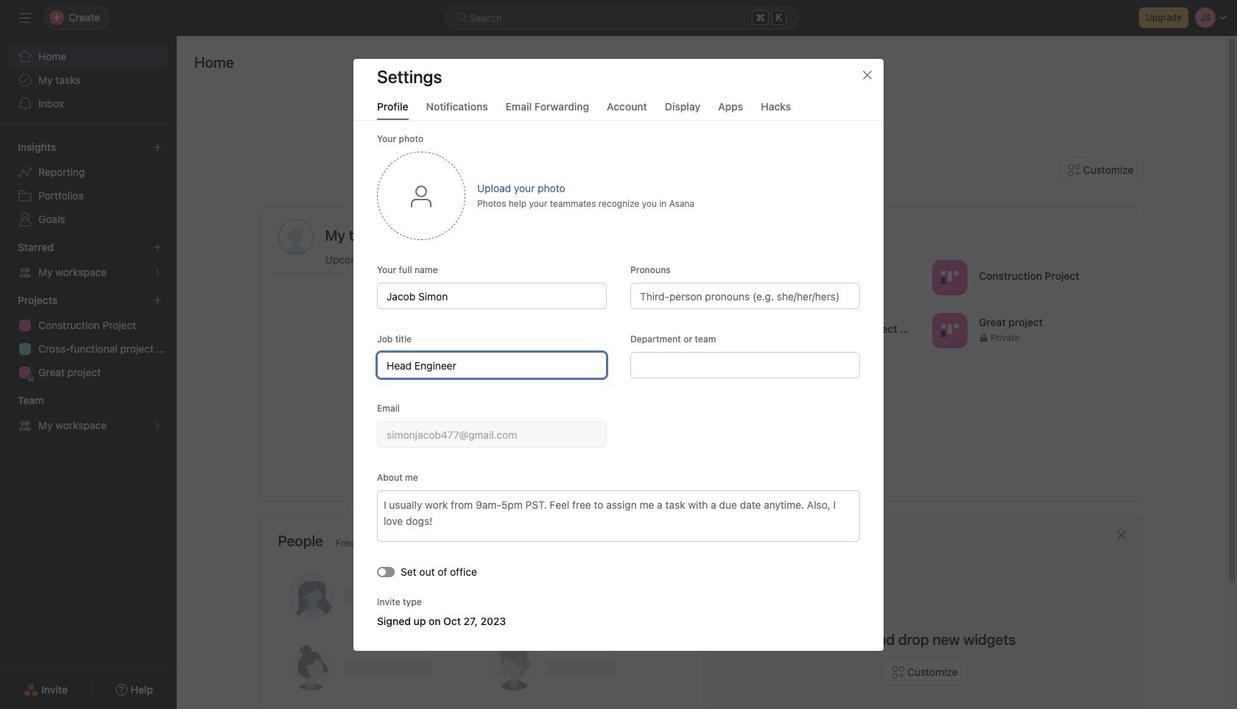 Task type: describe. For each thing, give the bounding box(es) containing it.
close image
[[862, 69, 874, 81]]

insights element
[[0, 134, 177, 234]]

global element
[[0, 36, 177, 125]]

I usually work from 9am-5pm PST. Feel free to assign me a task with a due date anytime. Also, I love dogs! text field
[[377, 490, 861, 542]]

Third-person pronouns (e.g. she/her/hers) text field
[[631, 283, 861, 309]]



Task type: vqa. For each thing, say whether or not it's contained in the screenshot.
SEND "button"
no



Task type: locate. For each thing, give the bounding box(es) containing it.
board image
[[941, 322, 959, 339]]

None text field
[[377, 283, 607, 309], [631, 352, 861, 378], [377, 421, 607, 448], [377, 283, 607, 309], [631, 352, 861, 378], [377, 421, 607, 448]]

dismiss image
[[1116, 530, 1128, 542]]

starred element
[[0, 234, 177, 287]]

teams element
[[0, 388, 177, 441]]

add profile photo image
[[278, 220, 314, 255]]

None text field
[[377, 352, 607, 378]]

board image
[[941, 269, 959, 286]]

hide sidebar image
[[19, 12, 31, 24]]

projects element
[[0, 287, 177, 388]]

switch
[[377, 567, 395, 577]]



